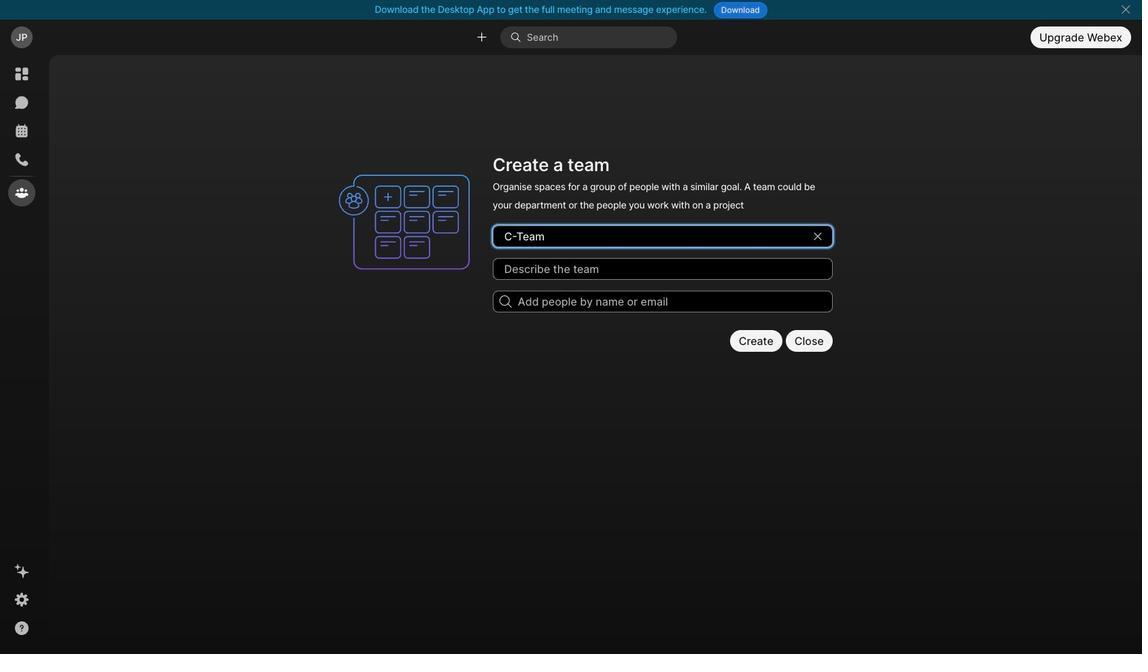 Task type: describe. For each thing, give the bounding box(es) containing it.
Describe the team text field
[[493, 258, 833, 280]]

search_18 image
[[500, 296, 512, 308]]

cancel_16 image
[[1121, 4, 1132, 15]]



Task type: locate. For each thing, give the bounding box(es) containing it.
Add people by name or email text field
[[493, 291, 833, 313]]

webex tab list
[[8, 61, 35, 207]]

navigation
[[0, 55, 44, 655]]

Name the team (required) text field
[[493, 226, 833, 247]]

create a team image
[[332, 150, 485, 294]]



Task type: vqa. For each thing, say whether or not it's contained in the screenshot.
Webex tab list
yes



